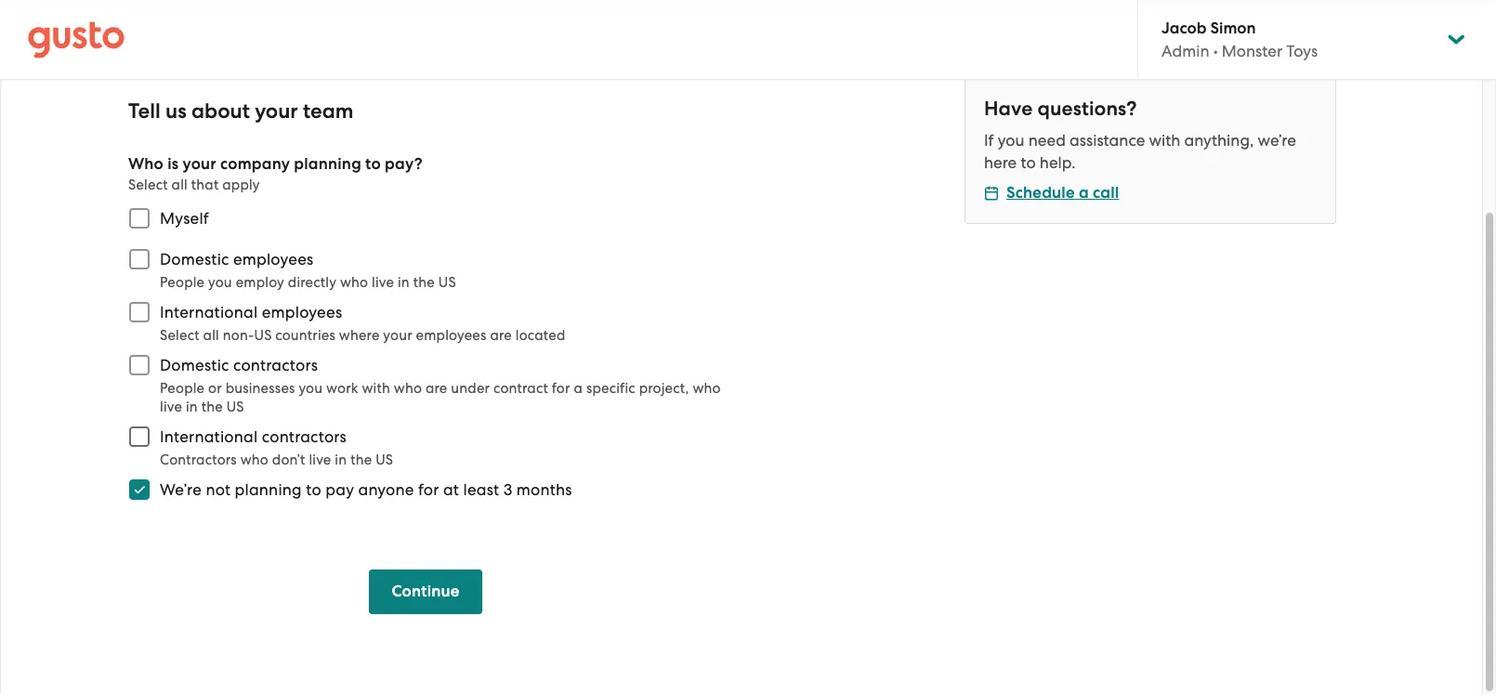 Task type: vqa. For each thing, say whether or not it's contained in the screenshot.
Upgrade
no



Task type: locate. For each thing, give the bounding box(es) containing it.
for inside people or businesses you work with who are under contract for a specific project, who live in the us
[[552, 380, 570, 397]]

located
[[516, 327, 566, 344]]

employees for domestic employees
[[233, 250, 314, 269]]

us
[[166, 99, 187, 124]]

who
[[340, 274, 368, 291], [394, 380, 422, 397], [693, 380, 721, 397], [240, 452, 269, 469]]

0 horizontal spatial for
[[418, 481, 439, 499]]

0 vertical spatial in
[[398, 274, 410, 291]]

live up international contractors "checkbox"
[[160, 399, 182, 416]]

you
[[998, 131, 1025, 150], [208, 274, 232, 291], [299, 380, 323, 397]]

1 horizontal spatial are
[[490, 327, 512, 344]]

you right if
[[998, 131, 1025, 150]]

1 horizontal spatial your
[[255, 99, 298, 124]]

International contractors checkbox
[[119, 417, 160, 457]]

1 people from the top
[[160, 274, 205, 291]]

domestic up the or
[[160, 356, 229, 375]]

you inside if you need assistance with anything, we're here to help.
[[998, 131, 1025, 150]]

with right work
[[362, 380, 390, 397]]

tell us about your team
[[128, 99, 354, 124]]

0 vertical spatial for
[[552, 380, 570, 397]]

is
[[168, 154, 179, 174]]

under
[[451, 380, 490, 397]]

are inside people or businesses you work with who are under contract for a specific project, who live in the us
[[426, 380, 448, 397]]

2 international from the top
[[160, 428, 258, 446]]

0 horizontal spatial the
[[201, 399, 223, 416]]

jacob
[[1162, 19, 1207, 38]]

2 horizontal spatial you
[[998, 131, 1025, 150]]

people
[[160, 274, 205, 291], [160, 380, 205, 397]]

2 vertical spatial your
[[383, 327, 413, 344]]

international up contractors
[[160, 428, 258, 446]]

have questions?
[[985, 97, 1137, 121]]

simon
[[1211, 19, 1257, 38]]

0 vertical spatial the
[[414, 274, 435, 291]]

who
[[128, 154, 164, 174]]

with
[[1150, 131, 1181, 150], [362, 380, 390, 397]]

live up select all non-us countries where your employees are located
[[372, 274, 394, 291]]

planning down contractors who don't live in the us
[[235, 481, 302, 499]]

you inside people or businesses you work with who are under contract for a specific project, who live in the us
[[299, 380, 323, 397]]

people up the international employees option
[[160, 274, 205, 291]]

1 vertical spatial are
[[426, 380, 448, 397]]

International employees checkbox
[[119, 292, 160, 333]]

domestic down myself
[[160, 250, 229, 269]]

non-
[[223, 327, 254, 344]]

domestic
[[160, 250, 229, 269], [160, 356, 229, 375]]

or
[[208, 380, 222, 397]]

to
[[1021, 153, 1036, 172], [365, 154, 381, 174], [306, 481, 322, 499]]

0 horizontal spatial are
[[426, 380, 448, 397]]

the up we're not planning to pay anyone for at least 3 months
[[351, 452, 372, 469]]

in
[[398, 274, 410, 291], [186, 399, 198, 416], [335, 452, 347, 469]]

a
[[1079, 183, 1090, 203], [574, 380, 583, 397]]

are
[[490, 327, 512, 344], [426, 380, 448, 397]]

employees for international employees
[[262, 303, 342, 322]]

people for domestic employees
[[160, 274, 205, 291]]

the down the or
[[201, 399, 223, 416]]

0 vertical spatial planning
[[294, 154, 362, 174]]

select
[[128, 177, 168, 193], [160, 327, 200, 344]]

contractors up the businesses
[[233, 356, 318, 375]]

if you need assistance with anything, we're here to help.
[[985, 131, 1297, 172]]

have
[[985, 97, 1033, 121]]

schedule a call button
[[985, 182, 1120, 205]]

1 vertical spatial you
[[208, 274, 232, 291]]

0 vertical spatial select
[[128, 177, 168, 193]]

a left call
[[1079, 183, 1090, 203]]

us
[[439, 274, 456, 291], [254, 327, 272, 344], [227, 399, 244, 416], [376, 452, 393, 469]]

schedule a call
[[1007, 183, 1120, 203]]

to left pay?
[[365, 154, 381, 174]]

international
[[160, 303, 258, 322], [160, 428, 258, 446]]

we're not planning to pay anyone for at least 3 months
[[160, 481, 572, 499]]

employees up under
[[416, 327, 487, 344]]

to inside 'who is your company planning to pay? select all that apply'
[[365, 154, 381, 174]]

your left team
[[255, 99, 298, 124]]

1 vertical spatial all
[[203, 327, 219, 344]]

pay?
[[385, 154, 423, 174]]

2 horizontal spatial to
[[1021, 153, 1036, 172]]

in up select all non-us countries where your employees are located
[[398, 274, 410, 291]]

0 vertical spatial domestic
[[160, 250, 229, 269]]

in up contractors
[[186, 399, 198, 416]]

0 vertical spatial people
[[160, 274, 205, 291]]

for
[[552, 380, 570, 397], [418, 481, 439, 499]]

employees up "countries"
[[262, 303, 342, 322]]

1 vertical spatial a
[[574, 380, 583, 397]]

your up the that
[[183, 154, 216, 174]]

at
[[443, 481, 459, 499]]

2 horizontal spatial the
[[414, 274, 435, 291]]

0 horizontal spatial you
[[208, 274, 232, 291]]

contractors for international contractors
[[262, 428, 347, 446]]

domestic employees
[[160, 250, 314, 269]]

0 vertical spatial live
[[372, 274, 394, 291]]

1 vertical spatial in
[[186, 399, 198, 416]]

1 vertical spatial for
[[418, 481, 439, 499]]

2 horizontal spatial live
[[372, 274, 394, 291]]

1 vertical spatial with
[[362, 380, 390, 397]]

people inside people or businesses you work with who are under contract for a specific project, who live in the us
[[160, 380, 205, 397]]

planning
[[294, 154, 362, 174], [235, 481, 302, 499]]

to left pay on the left bottom of the page
[[306, 481, 322, 499]]

2 vertical spatial in
[[335, 452, 347, 469]]

1 domestic from the top
[[160, 250, 229, 269]]

contractors
[[233, 356, 318, 375], [262, 428, 347, 446]]

0 horizontal spatial live
[[160, 399, 182, 416]]

1 vertical spatial the
[[201, 399, 223, 416]]

call
[[1093, 183, 1120, 203]]

1 horizontal spatial the
[[351, 452, 372, 469]]

international for international contractors
[[160, 428, 258, 446]]

months
[[517, 481, 572, 499]]

0 horizontal spatial with
[[362, 380, 390, 397]]

0 horizontal spatial a
[[574, 380, 583, 397]]

1 vertical spatial contractors
[[262, 428, 347, 446]]

work
[[326, 380, 358, 397]]

all left non-
[[203, 327, 219, 344]]

1 vertical spatial employees
[[262, 303, 342, 322]]

2 vertical spatial the
[[351, 452, 372, 469]]

anything,
[[1185, 131, 1254, 150]]

0 vertical spatial international
[[160, 303, 258, 322]]

2 vertical spatial you
[[299, 380, 323, 397]]

1 vertical spatial your
[[183, 154, 216, 174]]

who is your company planning to pay? select all that apply
[[128, 154, 423, 193]]

with left anything,
[[1150, 131, 1181, 150]]

who left under
[[394, 380, 422, 397]]

employees
[[233, 250, 314, 269], [262, 303, 342, 322], [416, 327, 487, 344]]

all down the is
[[172, 177, 188, 193]]

where
[[339, 327, 380, 344]]

people left the or
[[160, 380, 205, 397]]

1 horizontal spatial all
[[203, 327, 219, 344]]

are left under
[[426, 380, 448, 397]]

1 vertical spatial domestic
[[160, 356, 229, 375]]

1 horizontal spatial a
[[1079, 183, 1090, 203]]

planning down team
[[294, 154, 362, 174]]

the up select all non-us countries where your employees are located
[[414, 274, 435, 291]]

who right directly
[[340, 274, 368, 291]]

1 horizontal spatial with
[[1150, 131, 1181, 150]]

you down domestic employees
[[208, 274, 232, 291]]

schedule
[[1007, 183, 1075, 203]]

we're
[[160, 481, 202, 499]]

international employees
[[160, 303, 342, 322]]

select down who
[[128, 177, 168, 193]]

1 horizontal spatial live
[[309, 452, 331, 469]]

all
[[172, 177, 188, 193], [203, 327, 219, 344]]

team
[[303, 99, 354, 124]]

are left located
[[490, 327, 512, 344]]

1 vertical spatial people
[[160, 380, 205, 397]]

your
[[255, 99, 298, 124], [183, 154, 216, 174], [383, 327, 413, 344]]

0 vertical spatial employees
[[233, 250, 314, 269]]

live
[[372, 274, 394, 291], [160, 399, 182, 416], [309, 452, 331, 469]]

the
[[414, 274, 435, 291], [201, 399, 223, 416], [351, 452, 372, 469]]

0 horizontal spatial your
[[183, 154, 216, 174]]

0 vertical spatial contractors
[[233, 356, 318, 375]]

live right don't
[[309, 452, 331, 469]]

0 vertical spatial your
[[255, 99, 298, 124]]

you left work
[[299, 380, 323, 397]]

2 vertical spatial employees
[[416, 327, 487, 344]]

3
[[504, 481, 513, 499]]

who down international contractors
[[240, 452, 269, 469]]

0 vertical spatial a
[[1079, 183, 1090, 203]]

countries
[[275, 327, 336, 344]]

0 horizontal spatial to
[[306, 481, 322, 499]]

2 domestic from the top
[[160, 356, 229, 375]]

your right where
[[383, 327, 413, 344]]

monster
[[1222, 42, 1283, 60]]

1 vertical spatial planning
[[235, 481, 302, 499]]

planning inside 'who is your company planning to pay? select all that apply'
[[294, 154, 362, 174]]

to right the here
[[1021, 153, 1036, 172]]

tell
[[128, 99, 161, 124]]

1 vertical spatial live
[[160, 399, 182, 416]]

employees up employ
[[233, 250, 314, 269]]

2 people from the top
[[160, 380, 205, 397]]

1 horizontal spatial for
[[552, 380, 570, 397]]

1 horizontal spatial to
[[365, 154, 381, 174]]

for right contract
[[552, 380, 570, 397]]

for left the at
[[418, 481, 439, 499]]

1 international from the top
[[160, 303, 258, 322]]

people or businesses you work with who are under contract for a specific project, who live in the us
[[160, 380, 721, 416]]

to inside if you need assistance with anything, we're here to help.
[[1021, 153, 1036, 172]]

0 horizontal spatial in
[[186, 399, 198, 416]]

0 vertical spatial with
[[1150, 131, 1181, 150]]

0 vertical spatial all
[[172, 177, 188, 193]]

1 vertical spatial international
[[160, 428, 258, 446]]

contractors up don't
[[262, 428, 347, 446]]

0 vertical spatial you
[[998, 131, 1025, 150]]

pay
[[326, 481, 354, 499]]

1 horizontal spatial you
[[299, 380, 323, 397]]

in up pay on the left bottom of the page
[[335, 452, 347, 469]]

specific
[[587, 380, 636, 397]]

home image
[[28, 21, 125, 58]]

We're not planning to pay anyone for at least 3 months checkbox
[[119, 470, 160, 510]]

select up domestic contractors checkbox
[[160, 327, 200, 344]]

people for domestic contractors
[[160, 380, 205, 397]]

all inside 'who is your company planning to pay? select all that apply'
[[172, 177, 188, 193]]

assistance
[[1070, 131, 1146, 150]]

international for international employees
[[160, 303, 258, 322]]

a left specific
[[574, 380, 583, 397]]

international up non-
[[160, 303, 258, 322]]

1 horizontal spatial in
[[335, 452, 347, 469]]

with inside people or businesses you work with who are under contract for a specific project, who live in the us
[[362, 380, 390, 397]]

domestic for domestic contractors
[[160, 356, 229, 375]]

0 horizontal spatial all
[[172, 177, 188, 193]]



Task type: describe. For each thing, give the bounding box(es) containing it.
select all non-us countries where your employees are located
[[160, 327, 566, 344]]

here
[[985, 153, 1017, 172]]

contractors who don't live in the us
[[160, 452, 393, 469]]

contract
[[494, 380, 549, 397]]

Domestic employees checkbox
[[119, 239, 160, 280]]

0 vertical spatial are
[[490, 327, 512, 344]]

select inside 'who is your company planning to pay? select all that apply'
[[128, 177, 168, 193]]

you for people
[[208, 274, 232, 291]]

we're
[[1258, 131, 1297, 150]]

about
[[192, 99, 250, 124]]

businesses
[[226, 380, 295, 397]]

live inside people or businesses you work with who are under contract for a specific project, who live in the us
[[160, 399, 182, 416]]

2 horizontal spatial your
[[383, 327, 413, 344]]

company
[[220, 154, 290, 174]]

anyone
[[358, 481, 414, 499]]

continue button
[[369, 570, 482, 615]]

domestic contractors
[[160, 356, 318, 375]]

continue
[[392, 582, 460, 602]]

domestic for domestic employees
[[160, 250, 229, 269]]

employ
[[236, 274, 284, 291]]

myself
[[160, 209, 209, 228]]

contractors for domestic contractors
[[233, 356, 318, 375]]

least
[[463, 481, 500, 499]]

Myself checkbox
[[119, 198, 160, 239]]

who right project,
[[693, 380, 721, 397]]

admin
[[1162, 42, 1210, 60]]

that
[[191, 177, 219, 193]]

project,
[[639, 380, 690, 397]]

us inside people or businesses you work with who are under contract for a specific project, who live in the us
[[227, 399, 244, 416]]

not
[[206, 481, 231, 499]]

2 vertical spatial live
[[309, 452, 331, 469]]

a inside people or businesses you work with who are under contract for a specific project, who live in the us
[[574, 380, 583, 397]]

international contractors
[[160, 428, 347, 446]]

directly
[[288, 274, 337, 291]]

jacob simon admin • monster toys
[[1162, 19, 1318, 60]]

contractors
[[160, 452, 237, 469]]

questions?
[[1038, 97, 1137, 121]]

you for if
[[998, 131, 1025, 150]]

apply
[[222, 177, 260, 193]]

toys
[[1287, 42, 1318, 60]]

need
[[1029, 131, 1066, 150]]

if
[[985, 131, 994, 150]]

your inside 'who is your company planning to pay? select all that apply'
[[183, 154, 216, 174]]

people you employ directly who live in the us
[[160, 274, 456, 291]]

don't
[[272, 452, 306, 469]]

•
[[1214, 42, 1219, 60]]

in inside people or businesses you work with who are under contract for a specific project, who live in the us
[[186, 399, 198, 416]]

help.
[[1040, 153, 1076, 172]]

with inside if you need assistance with anything, we're here to help.
[[1150, 131, 1181, 150]]

Domestic contractors checkbox
[[119, 345, 160, 386]]

1 vertical spatial select
[[160, 327, 200, 344]]

a inside button
[[1079, 183, 1090, 203]]

the inside people or businesses you work with who are under contract for a specific project, who live in the us
[[201, 399, 223, 416]]

2 horizontal spatial in
[[398, 274, 410, 291]]



